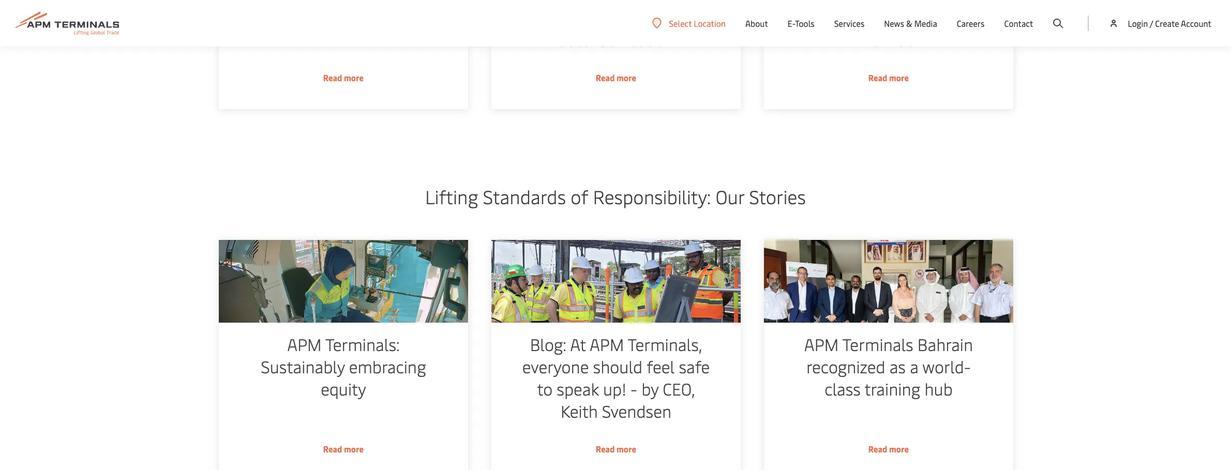 Task type: locate. For each thing, give the bounding box(es) containing it.
select
[[669, 17, 692, 29]]

read
[[323, 72, 342, 83], [596, 72, 615, 83], [868, 72, 887, 83], [323, 444, 342, 455], [596, 444, 615, 455], [868, 444, 887, 455]]

as
[[890, 356, 906, 378]]

create
[[1156, 18, 1180, 29]]

equality apm terminals image
[[218, 240, 468, 323]]

login
[[1128, 18, 1149, 29]]

account
[[1182, 18, 1212, 29]]

e-
[[788, 18, 795, 29]]

tools
[[795, 18, 815, 29]]

more
[[344, 72, 363, 83], [616, 72, 636, 83], [889, 72, 909, 83], [344, 444, 363, 455], [616, 444, 636, 455], [889, 444, 909, 455]]

gemba safety walk keith svendsen image
[[491, 240, 741, 323]]

class
[[825, 378, 861, 400]]

read more link
[[218, 0, 468, 109], [491, 0, 741, 109], [764, 0, 1013, 109]]

3 apm from the left
[[804, 333, 839, 356]]

0 horizontal spatial read more link
[[218, 0, 468, 109]]

terminals,
[[628, 333, 702, 356]]

by
[[641, 378, 658, 400]]

standards
[[483, 184, 566, 209]]

2 read more link from the left
[[491, 0, 741, 109]]

2 apm from the left
[[589, 333, 624, 356]]

0 horizontal spatial apm
[[287, 333, 321, 356]]

apm for apm terminals: sustainably embracing equity
[[287, 333, 321, 356]]

our
[[716, 184, 745, 209]]

&
[[907, 18, 913, 29]]

feel
[[647, 356, 675, 378]]

2 horizontal spatial read more link
[[764, 0, 1013, 109]]

3 read more link from the left
[[764, 0, 1013, 109]]

select location button
[[653, 17, 726, 29]]

1 horizontal spatial apm
[[589, 333, 624, 356]]

read more
[[323, 72, 363, 83], [596, 72, 636, 83], [868, 72, 909, 83], [323, 444, 363, 455], [596, 444, 636, 455], [868, 444, 909, 455]]

apm inside the apm terminals: sustainably embracing equity
[[287, 333, 321, 356]]

1 apm from the left
[[287, 333, 321, 356]]

contact
[[1005, 18, 1034, 29]]

1 horizontal spatial read more link
[[491, 0, 741, 109]]

apm for apm terminals bahrain recognized as a world- class training hub
[[804, 333, 839, 356]]

1 read more link from the left
[[218, 0, 468, 109]]

ceo,
[[663, 378, 695, 400]]

apm inside apm terminals bahrain recognized as a world- class training hub
[[804, 333, 839, 356]]

apm terminals bahrain recognized as a world- class training hub
[[804, 333, 973, 400]]

lifting standards of responsibility: our stories
[[425, 184, 806, 209]]

should
[[593, 356, 642, 378]]

login / create account
[[1128, 18, 1212, 29]]

apm inside the blog: at apm terminals, everyone should feel safe to speak up! - by ceo, keith svendsen
[[589, 333, 624, 356]]

apm
[[287, 333, 321, 356], [589, 333, 624, 356], [804, 333, 839, 356]]

about button
[[746, 0, 768, 47]]

2 horizontal spatial apm
[[804, 333, 839, 356]]

keith
[[560, 400, 598, 422]]



Task type: vqa. For each thing, say whether or not it's contained in the screenshot.
The Search
no



Task type: describe. For each thing, give the bounding box(es) containing it.
equity
[[321, 378, 366, 400]]

news & media
[[885, 18, 938, 29]]

of
[[571, 184, 589, 209]]

/
[[1150, 18, 1154, 29]]

embracing
[[349, 356, 426, 378]]

to
[[537, 378, 552, 400]]

careers button
[[957, 0, 985, 47]]

recognized
[[806, 356, 885, 378]]

about
[[746, 18, 768, 29]]

everyone
[[522, 356, 589, 378]]

speak
[[557, 378, 599, 400]]

at
[[570, 333, 586, 356]]

location
[[694, 17, 726, 29]]

world-
[[922, 356, 971, 378]]

terminals:
[[325, 333, 399, 356]]

-
[[630, 378, 637, 400]]

up!
[[603, 378, 626, 400]]

svendsen
[[602, 400, 671, 422]]

responsibility:
[[593, 184, 711, 209]]

a
[[910, 356, 918, 378]]

news & media button
[[885, 0, 938, 47]]

select location
[[669, 17, 726, 29]]

apm terminals: sustainably embracing equity
[[260, 333, 426, 400]]

blog:
[[530, 333, 566, 356]]

bahrain
[[918, 333, 973, 356]]

contact button
[[1005, 0, 1034, 47]]

news
[[885, 18, 905, 29]]

hub
[[925, 378, 953, 400]]

login / create account link
[[1109, 0, 1212, 47]]

careers
[[957, 18, 985, 29]]

apm terminals svitzer training 1 image
[[764, 240, 1013, 323]]

lifting
[[425, 184, 478, 209]]

training
[[865, 378, 920, 400]]

e-tools
[[788, 18, 815, 29]]

e-tools button
[[788, 0, 815, 47]]

stories
[[749, 184, 806, 209]]

terminals
[[842, 333, 913, 356]]

safe
[[679, 356, 710, 378]]

blog: at apm terminals, everyone should feel safe to speak up! - by ceo, keith svendsen
[[522, 333, 710, 422]]

media
[[915, 18, 938, 29]]

sustainably
[[260, 356, 344, 378]]

services
[[835, 18, 865, 29]]

services button
[[835, 0, 865, 47]]



